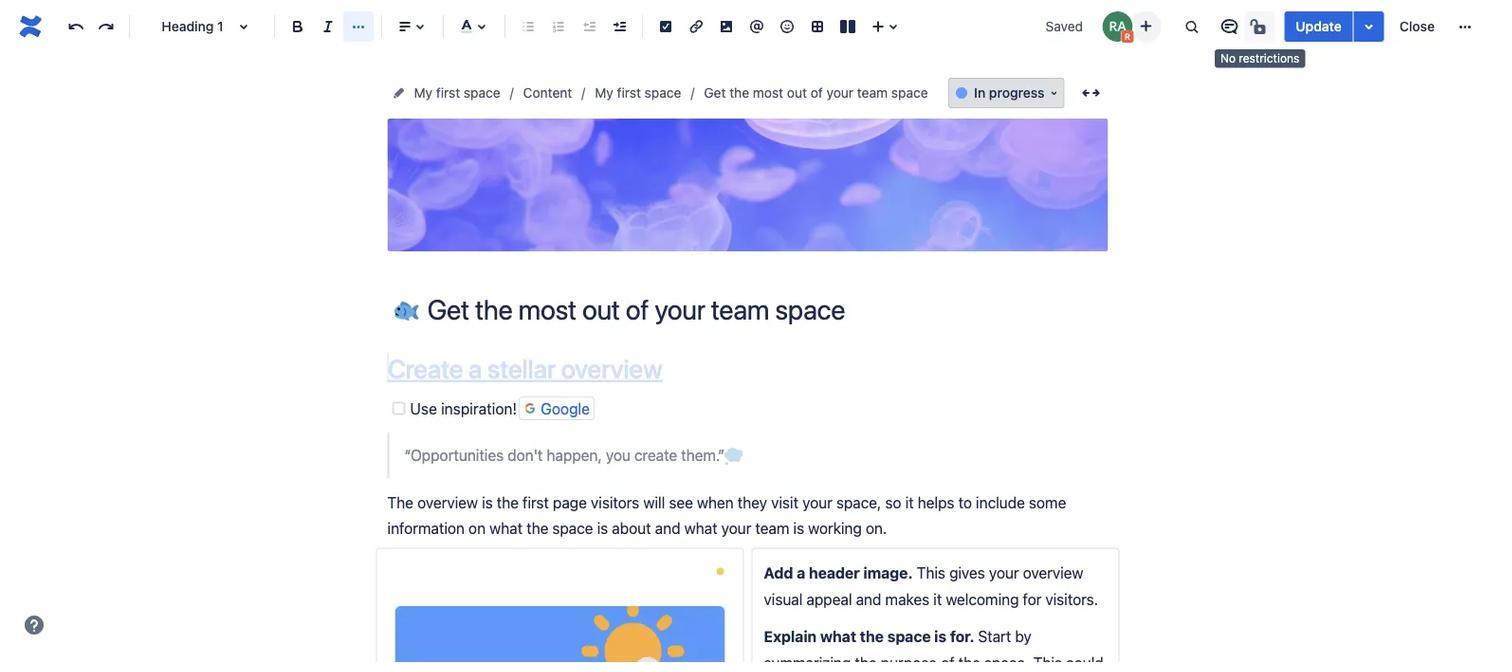 Task type: locate. For each thing, give the bounding box(es) containing it.
and down image.
[[856, 590, 882, 608]]

information
[[387, 519, 465, 537]]

overview for create a stellar overview
[[561, 353, 663, 384]]

1 my first space link from the left
[[414, 82, 500, 104]]

1 horizontal spatial team
[[857, 85, 888, 101]]

1 horizontal spatial what
[[684, 519, 718, 537]]

overview up information
[[417, 493, 478, 511]]

first for 1st the my first space link from the right
[[617, 85, 641, 101]]

header left image
[[731, 193, 772, 208]]

find and replace image
[[1180, 15, 1203, 38]]

0 horizontal spatial header
[[731, 193, 772, 208]]

update header image button
[[679, 161, 817, 209]]

1 horizontal spatial update
[[1296, 18, 1342, 34]]

1 vertical spatial team
[[755, 519, 790, 537]]

team down layouts icon
[[857, 85, 888, 101]]

no restrictions image
[[1249, 15, 1271, 38]]

2 my from the left
[[595, 85, 614, 101]]

a up inspiration!
[[468, 353, 482, 384]]

1 horizontal spatial a
[[797, 564, 806, 582]]

will
[[643, 493, 665, 511]]

it right so
[[905, 493, 914, 511]]

don't
[[508, 446, 543, 464]]

update inside "dropdown button"
[[685, 193, 728, 208]]

0 horizontal spatial and
[[655, 519, 681, 537]]

content
[[523, 85, 572, 101]]

about
[[612, 519, 651, 537]]

0 horizontal spatial overview
[[417, 493, 478, 511]]

some
[[1029, 493, 1066, 511]]

0 horizontal spatial my first space
[[414, 85, 500, 101]]

0 horizontal spatial this
[[917, 564, 946, 582]]

image.
[[864, 564, 913, 582]]

add image, video, or file image
[[715, 15, 738, 38]]

1 horizontal spatial first
[[523, 493, 549, 511]]

of down "for."
[[941, 654, 955, 663]]

align left image
[[394, 15, 416, 38]]

create a stellar overview
[[387, 353, 663, 384]]

1 horizontal spatial and
[[856, 590, 882, 608]]

0 horizontal spatial a
[[468, 353, 482, 384]]

0 horizontal spatial update
[[685, 193, 728, 208]]

close button
[[1388, 11, 1447, 42]]

team down visit
[[755, 519, 790, 537]]

what right on
[[490, 519, 523, 537]]

this
[[917, 564, 946, 582], [1033, 654, 1062, 663]]

so
[[885, 493, 902, 511]]

more image
[[1454, 15, 1477, 38]]

update inside button
[[1296, 18, 1342, 34]]

"opportunities don't happen, you create them."
[[405, 446, 725, 464]]

a
[[468, 353, 482, 384], [797, 564, 806, 582]]

0 vertical spatial this
[[917, 564, 946, 582]]

italic ⌘i image
[[317, 15, 340, 38]]

first right move this page image
[[436, 85, 460, 101]]

them."
[[681, 446, 725, 464]]

create
[[634, 446, 677, 464]]

1 horizontal spatial it
[[934, 590, 942, 608]]

most
[[753, 85, 784, 101]]

make page full-width image
[[1080, 82, 1103, 104]]

header up appeal on the bottom right of page
[[809, 564, 860, 582]]

space,
[[836, 493, 882, 511]]

0 vertical spatial update
[[1296, 18, 1342, 34]]

is left "for."
[[935, 627, 947, 646]]

image
[[776, 193, 811, 208]]

2 horizontal spatial overview
[[1023, 564, 1084, 582]]

1 horizontal spatial this
[[1033, 654, 1062, 663]]

0 vertical spatial header
[[731, 193, 772, 208]]

my first space right move this page image
[[414, 85, 500, 101]]

0 vertical spatial overview
[[561, 353, 663, 384]]

your
[[827, 85, 854, 101], [803, 493, 833, 511], [721, 519, 752, 537], [989, 564, 1019, 582]]

0 horizontal spatial it
[[905, 493, 914, 511]]

my
[[414, 85, 433, 101], [595, 85, 614, 101]]

space inside the overview is the first page visitors will see when they visit your space, so it helps to include some information on what the space is about and what your team is working on.
[[552, 519, 593, 537]]

0 vertical spatial it
[[905, 493, 914, 511]]

see
[[669, 493, 693, 511]]

and
[[655, 519, 681, 537], [856, 590, 882, 608]]

add
[[764, 564, 793, 582]]

0 vertical spatial of
[[811, 85, 823, 101]]

my first space link down indent tab icon
[[595, 82, 681, 104]]

1 horizontal spatial header
[[809, 564, 860, 582]]

1 vertical spatial update
[[685, 193, 728, 208]]

get
[[704, 85, 726, 101]]

this right space.
[[1033, 654, 1062, 663]]

your inside this gives your overview visual appeal and makes it welcoming for visitors.
[[989, 564, 1019, 582]]

purpose
[[881, 654, 937, 663]]

helps
[[918, 493, 955, 511]]

to
[[959, 493, 972, 511]]

you
[[606, 446, 631, 464]]

first inside the overview is the first page visitors will see when they visit your space, so it helps to include some information on what the space is about and what your team is working on.
[[523, 493, 549, 511]]

adjust update settings image
[[1358, 15, 1381, 38]]

bullet list ⌘⇧8 image
[[517, 15, 540, 38]]

table image
[[806, 15, 829, 38]]

1 my first space from the left
[[414, 85, 500, 101]]

0 horizontal spatial my first space link
[[414, 82, 500, 104]]

overview up 'google'
[[561, 353, 663, 384]]

invite to edit image
[[1135, 15, 1158, 37]]

this inside this gives your overview visual appeal and makes it welcoming for visitors.
[[917, 564, 946, 582]]

makes
[[885, 590, 930, 608]]

0 horizontal spatial my
[[414, 85, 433, 101]]

a right 'add'
[[797, 564, 806, 582]]

my right move this page image
[[414, 85, 433, 101]]

it
[[905, 493, 914, 511], [934, 590, 942, 608]]

my right content
[[595, 85, 614, 101]]

ruby anderson image
[[1103, 11, 1133, 42]]

google button
[[519, 396, 595, 420]]

update
[[1296, 18, 1342, 34], [685, 193, 728, 208]]

update left adjust update settings image
[[1296, 18, 1342, 34]]

on.
[[866, 519, 887, 537]]

1 vertical spatial header
[[809, 564, 860, 582]]

0 horizontal spatial of
[[811, 85, 823, 101]]

add a header image.
[[764, 564, 913, 582]]

1 horizontal spatial my first space link
[[595, 82, 681, 104]]

1 horizontal spatial overview
[[561, 353, 663, 384]]

it right makes
[[934, 590, 942, 608]]

get the most out of your team space link
[[704, 82, 928, 104]]

header
[[731, 193, 772, 208], [809, 564, 860, 582]]

0 vertical spatial and
[[655, 519, 681, 537]]

0 vertical spatial a
[[468, 353, 482, 384]]

my first space down indent tab icon
[[595, 85, 681, 101]]

of
[[811, 85, 823, 101], [941, 654, 955, 663]]

0 horizontal spatial team
[[755, 519, 790, 537]]

confluence image
[[15, 11, 46, 42], [15, 11, 46, 42]]

is
[[482, 493, 493, 511], [597, 519, 608, 537], [793, 519, 804, 537], [935, 627, 947, 646]]

first down indent tab icon
[[617, 85, 641, 101]]

a for stellar
[[468, 353, 482, 384]]

my first space link right move this page image
[[414, 82, 500, 104]]

1 vertical spatial overview
[[417, 493, 478, 511]]

Main content area, start typing to enter text. text field
[[376, 353, 1120, 663]]

what
[[490, 519, 523, 537], [684, 519, 718, 537], [820, 627, 857, 646]]

my first space
[[414, 85, 500, 101], [595, 85, 681, 101]]

they
[[738, 493, 767, 511]]

update left image
[[685, 193, 728, 208]]

by
[[1015, 627, 1032, 646]]

1 horizontal spatial my
[[595, 85, 614, 101]]

2 horizontal spatial first
[[617, 85, 641, 101]]

the right 'get'
[[730, 85, 749, 101]]

0 horizontal spatial first
[[436, 85, 460, 101]]

and inside the overview is the first page visitors will see when they visit your space, so it helps to include some information on what the space is about and what your team is working on.
[[655, 519, 681, 537]]

first left page
[[523, 493, 549, 511]]

of right out
[[811, 85, 823, 101]]

2 vertical spatial overview
[[1023, 564, 1084, 582]]

it inside the overview is the first page visitors will see when they visit your space, so it helps to include some information on what the space is about and what your team is working on.
[[905, 493, 914, 511]]

the up purpose
[[860, 627, 884, 646]]

1 vertical spatial a
[[797, 564, 806, 582]]

explain
[[764, 627, 817, 646]]

1 horizontal spatial of
[[941, 654, 955, 663]]

first
[[436, 85, 460, 101], [617, 85, 641, 101], [523, 493, 549, 511]]

first for 1st the my first space link from the left
[[436, 85, 460, 101]]

overview inside this gives your overview visual appeal and makes it welcoming for visitors.
[[1023, 564, 1084, 582]]

1 vertical spatial this
[[1033, 654, 1062, 663]]

update button
[[1285, 11, 1353, 42]]

1 vertical spatial it
[[934, 590, 942, 608]]

the down don't
[[497, 493, 519, 511]]

1 horizontal spatial my first space
[[595, 85, 681, 101]]

this up makes
[[917, 564, 946, 582]]

space
[[464, 85, 500, 101], [645, 85, 681, 101], [892, 85, 928, 101], [552, 519, 593, 537], [887, 627, 931, 646]]

start by summarizing the purpose of the space. this coul
[[764, 627, 1108, 663]]

1 vertical spatial and
[[856, 590, 882, 608]]

your up welcoming
[[989, 564, 1019, 582]]

close
[[1400, 18, 1435, 34]]

heading 1
[[162, 18, 224, 34]]

what up summarizing
[[820, 627, 857, 646]]

of inside start by summarizing the purpose of the space. this coul
[[941, 654, 955, 663]]

:thought_balloon: image
[[725, 447, 744, 466]]

overview
[[561, 353, 663, 384], [417, 493, 478, 511], [1023, 564, 1084, 582]]

1 vertical spatial of
[[941, 654, 955, 663]]

what down when
[[684, 519, 718, 537]]

1
[[217, 18, 224, 34]]

update header image
[[685, 193, 811, 208]]

the
[[730, 85, 749, 101], [497, 493, 519, 511], [527, 519, 549, 537], [860, 627, 884, 646], [855, 654, 877, 663], [959, 654, 981, 663]]

out
[[787, 85, 807, 101]]

overview up visitors. on the bottom right
[[1023, 564, 1084, 582]]

my first space link
[[414, 82, 500, 104], [595, 82, 681, 104]]

Give this page a title text field
[[427, 294, 1108, 325]]

team
[[857, 85, 888, 101], [755, 519, 790, 537]]

and down see
[[655, 519, 681, 537]]

stellar
[[487, 353, 556, 384]]

:fish: image
[[394, 296, 419, 321], [394, 296, 419, 321]]



Task type: vqa. For each thing, say whether or not it's contained in the screenshot.
bottommost status
no



Task type: describe. For each thing, give the bounding box(es) containing it.
outdent ⇧tab image
[[578, 15, 600, 38]]

move this page image
[[391, 85, 406, 101]]

link image
[[685, 15, 708, 38]]

visitors.
[[1046, 590, 1098, 608]]

no
[[1221, 52, 1236, 65]]

indent tab image
[[608, 15, 631, 38]]

:thought_balloon: image
[[725, 447, 744, 466]]

heading
[[162, 18, 214, 34]]

mention image
[[746, 15, 768, 38]]

more formatting image
[[347, 15, 370, 38]]

gives
[[950, 564, 985, 582]]

visit
[[771, 493, 799, 511]]

working
[[808, 519, 862, 537]]

google
[[541, 399, 590, 417]]

for
[[1023, 590, 1042, 608]]

1 my from the left
[[414, 85, 433, 101]]

page
[[553, 493, 587, 511]]

is up on
[[482, 493, 493, 511]]

your right out
[[827, 85, 854, 101]]

no restrictions
[[1221, 52, 1300, 65]]

a for header
[[797, 564, 806, 582]]

numbered list ⌘⇧7 image
[[547, 15, 570, 38]]

your up working
[[803, 493, 833, 511]]

2 my first space link from the left
[[595, 82, 681, 104]]

it inside this gives your overview visual appeal and makes it welcoming for visitors.
[[934, 590, 942, 608]]

when
[[697, 493, 734, 511]]

start
[[978, 627, 1011, 646]]

happen,
[[547, 446, 602, 464]]

update for update header image
[[685, 193, 728, 208]]

visual
[[764, 590, 803, 608]]

create
[[387, 353, 463, 384]]

use
[[410, 399, 437, 417]]

saved
[[1046, 18, 1083, 34]]

of inside get the most out of your team space link
[[811, 85, 823, 101]]

action item image
[[655, 15, 677, 38]]

summarizing
[[764, 654, 851, 663]]

inspiration!
[[441, 399, 517, 417]]

welcoming
[[946, 590, 1019, 608]]

explain what the space is for.
[[764, 627, 978, 646]]

content link
[[523, 82, 572, 104]]

your down they
[[721, 519, 752, 537]]

emoji image
[[776, 15, 799, 38]]

the right on
[[527, 519, 549, 537]]

the
[[387, 493, 414, 511]]

overview for this gives your overview visual appeal and makes it welcoming for visitors.
[[1023, 564, 1084, 582]]

the overview is the first page visitors will see when they visit your space, so it helps to include some information on what the space is about and what your team is working on.
[[387, 493, 1070, 537]]

undo ⌘z image
[[65, 15, 87, 38]]

include
[[976, 493, 1025, 511]]

0 horizontal spatial what
[[490, 519, 523, 537]]

header inside the main content area, start typing to enter text. text box
[[809, 564, 860, 582]]

team inside the overview is the first page visitors will see when they visit your space, so it helps to include some information on what the space is about and what your team is working on.
[[755, 519, 790, 537]]

visitors
[[591, 493, 640, 511]]

heading 1 button
[[138, 6, 267, 47]]

and inside this gives your overview visual appeal and makes it welcoming for visitors.
[[856, 590, 882, 608]]

the inside get the most out of your team space link
[[730, 85, 749, 101]]

is down visit
[[793, 519, 804, 537]]

restrictions
[[1239, 52, 1300, 65]]

overview inside the overview is the first page visitors will see when they visit your space, so it helps to include some information on what the space is about and what your team is working on.
[[417, 493, 478, 511]]

layouts image
[[837, 15, 859, 38]]

for.
[[950, 627, 975, 646]]

header inside "dropdown button"
[[731, 193, 772, 208]]

this gives your overview visual appeal and makes it welcoming for visitors.
[[764, 564, 1098, 608]]

2 my first space from the left
[[595, 85, 681, 101]]

use inspiration!
[[410, 399, 517, 417]]

"opportunities
[[405, 446, 504, 464]]

appeal
[[807, 590, 852, 608]]

on
[[469, 519, 486, 537]]

help image
[[23, 614, 46, 636]]

the down explain what the space is for.
[[855, 654, 877, 663]]

get the most out of your team space
[[704, 85, 928, 101]]

comment icon image
[[1218, 15, 1241, 38]]

0 vertical spatial team
[[857, 85, 888, 101]]

2 horizontal spatial what
[[820, 627, 857, 646]]

bold ⌘b image
[[286, 15, 309, 38]]

the down "for."
[[959, 654, 981, 663]]

redo ⌘⇧z image
[[95, 15, 118, 38]]

this inside start by summarizing the purpose of the space. this coul
[[1033, 654, 1062, 663]]

is down visitors
[[597, 519, 608, 537]]

space.
[[985, 654, 1030, 663]]

update for update
[[1296, 18, 1342, 34]]



